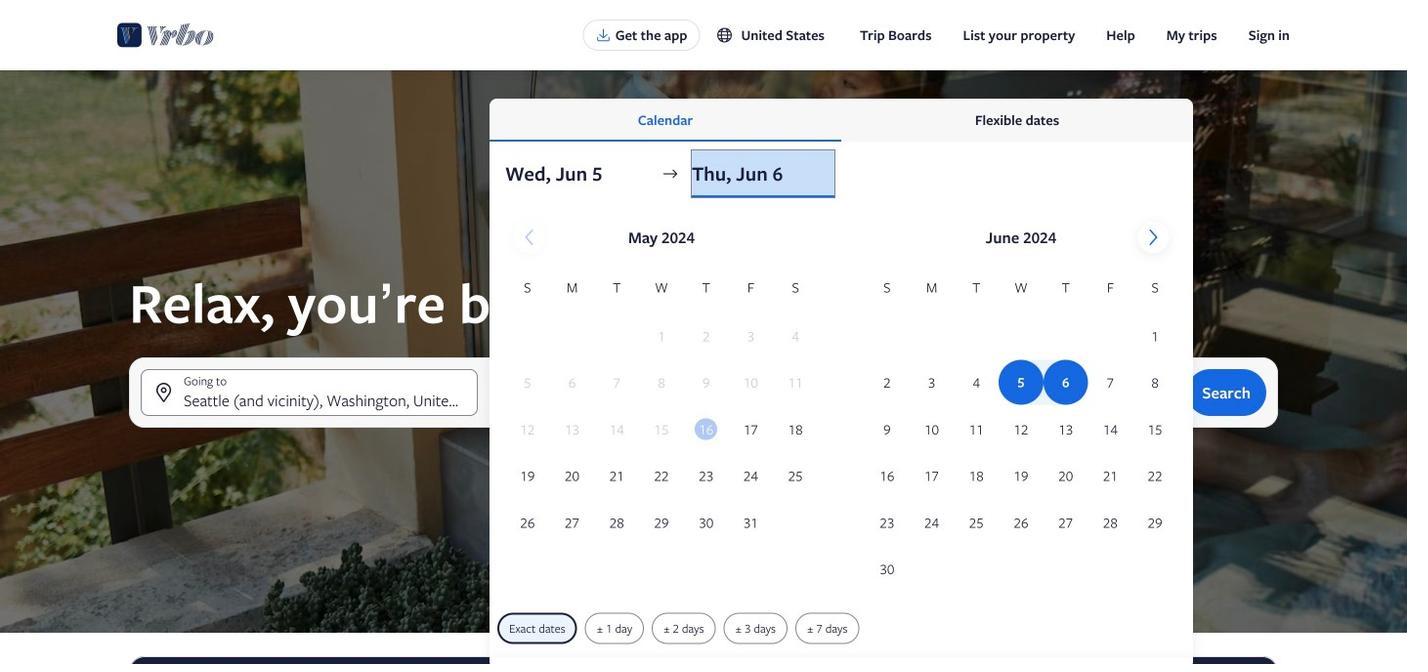 Task type: locate. For each thing, give the bounding box(es) containing it.
wizard region
[[0, 70, 1407, 665]]

june 2024 element
[[865, 277, 1177, 594]]

tab list
[[489, 99, 1193, 142]]

application
[[505, 214, 1177, 594]]

main content
[[0, 70, 1407, 665]]

directional image
[[661, 165, 679, 183]]

vrbo logo image
[[117, 20, 214, 51]]



Task type: describe. For each thing, give the bounding box(es) containing it.
tab list inside the wizard region
[[489, 99, 1193, 142]]

today element
[[695, 419, 717, 440]]

may 2024 element
[[505, 277, 818, 547]]

previous month image
[[517, 226, 541, 249]]

application inside the wizard region
[[505, 214, 1177, 594]]

next month image
[[1142, 226, 1165, 249]]

small image
[[716, 26, 733, 44]]

download the app button image
[[596, 27, 612, 43]]



Task type: vqa. For each thing, say whether or not it's contained in the screenshot.
25 for top 25 button
no



